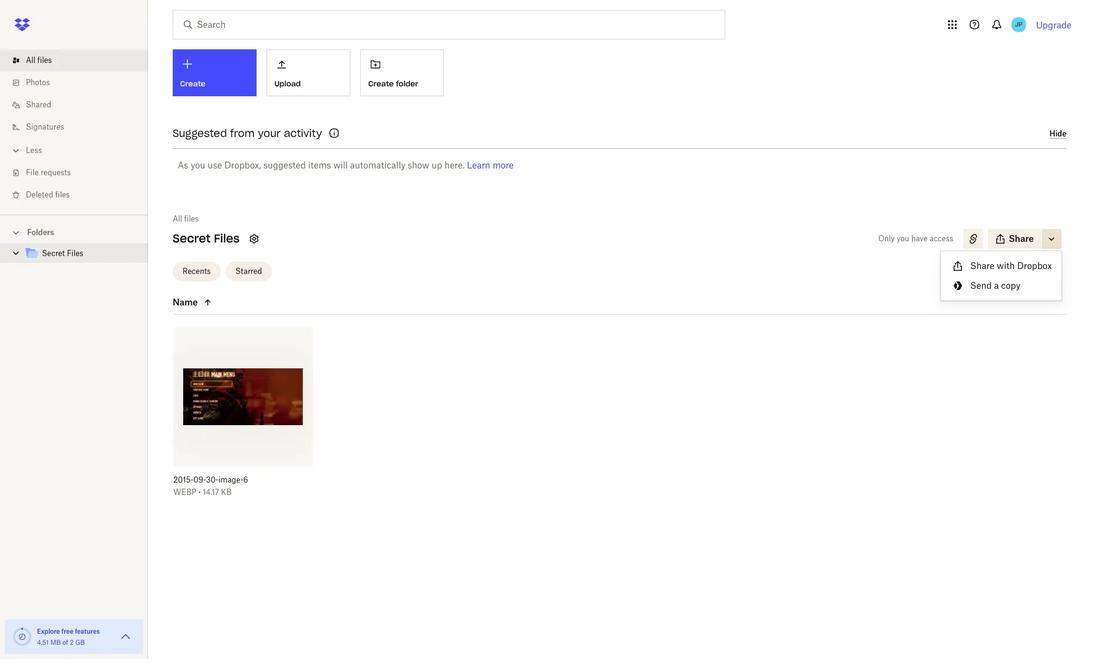 Task type: describe. For each thing, give the bounding box(es) containing it.
folder
[[396, 79, 419, 88]]

all inside list item
[[26, 56, 35, 65]]

share button
[[989, 229, 1042, 249]]

kb
[[221, 487, 232, 497]]

send a copy
[[971, 280, 1021, 291]]

mb
[[50, 639, 61, 646]]

activity
[[284, 127, 322, 140]]

file requests
[[26, 168, 71, 177]]

a
[[995, 280, 1000, 291]]

requests
[[41, 168, 71, 177]]

features
[[75, 628, 100, 635]]

of
[[62, 639, 68, 646]]

folders button
[[0, 223, 148, 241]]

create folder button
[[361, 49, 444, 96]]

upgrade link
[[1037, 19, 1072, 30]]

2015-09-30-image-6 button
[[173, 475, 286, 485]]

shared
[[26, 100, 51, 109]]

with
[[998, 261, 1016, 271]]

6
[[243, 475, 248, 484]]

webp
[[173, 487, 196, 497]]

secret files link
[[25, 246, 138, 262]]

4.51
[[37, 639, 49, 646]]

deleted files
[[26, 190, 70, 199]]

automatically
[[350, 160, 406, 170]]

0 horizontal spatial all files link
[[10, 49, 148, 72]]

secret inside secret files link
[[42, 249, 65, 258]]

share with dropbox
[[971, 261, 1053, 271]]

less
[[26, 146, 42, 155]]

signatures link
[[10, 116, 148, 138]]

image-
[[219, 475, 244, 484]]

dropbox
[[1018, 261, 1053, 271]]

30-
[[206, 475, 219, 484]]

you for use
[[191, 160, 205, 170]]

send a copy menu item
[[941, 276, 1063, 296]]

only
[[879, 234, 895, 243]]

14.17
[[203, 487, 219, 497]]

access
[[930, 234, 954, 243]]

as
[[178, 160, 189, 170]]

share for share with dropbox
[[971, 261, 995, 271]]

learn
[[467, 160, 491, 170]]

2 horizontal spatial files
[[184, 214, 199, 223]]

shared link
[[10, 94, 148, 116]]

photos link
[[10, 72, 148, 94]]

list containing all files
[[0, 42, 148, 215]]

file requests link
[[10, 162, 148, 184]]

1 horizontal spatial all files link
[[173, 213, 199, 225]]

recents
[[183, 266, 211, 276]]

your
[[258, 127, 281, 140]]

more
[[493, 160, 514, 170]]

use
[[208, 160, 222, 170]]

files for 'deleted files' "link"
[[55, 190, 70, 199]]

name button
[[173, 295, 277, 310]]



Task type: vqa. For each thing, say whether or not it's contained in the screenshot.
Flip button
no



Task type: locate. For each thing, give the bounding box(es) containing it.
show
[[408, 160, 430, 170]]

all files list item
[[0, 49, 148, 72]]

copy
[[1002, 280, 1021, 291]]

dropbox image
[[10, 12, 35, 37]]

09-
[[194, 475, 206, 484]]

you right as
[[191, 160, 205, 170]]

list
[[0, 42, 148, 215]]

all files link
[[10, 49, 148, 72], [173, 213, 199, 225]]

0 horizontal spatial secret files
[[42, 249, 83, 258]]

2015-09-30-image-6 webp • 14.17 kb
[[173, 475, 248, 497]]

0 horizontal spatial secret
[[42, 249, 65, 258]]

0 horizontal spatial you
[[191, 160, 205, 170]]

create
[[369, 79, 394, 88]]

0 horizontal spatial share
[[971, 261, 995, 271]]

have
[[912, 234, 928, 243]]

deleted files link
[[10, 184, 148, 206]]

signatures
[[26, 122, 64, 131]]

1 vertical spatial you
[[897, 234, 910, 243]]

secret
[[173, 231, 211, 246], [42, 249, 65, 258]]

all
[[26, 56, 35, 65], [173, 214, 182, 223]]

2
[[70, 639, 74, 646]]

files
[[214, 231, 240, 246], [67, 249, 83, 258]]

share for share
[[1010, 233, 1035, 244]]

0 vertical spatial secret files
[[173, 231, 240, 246]]

1 horizontal spatial files
[[55, 190, 70, 199]]

1 vertical spatial secret
[[42, 249, 65, 258]]

0 vertical spatial all files
[[26, 56, 52, 65]]

0 vertical spatial secret
[[173, 231, 211, 246]]

all files up photos
[[26, 56, 52, 65]]

all files link up the 'recents'
[[173, 213, 199, 225]]

secret down folders
[[42, 249, 65, 258]]

up
[[432, 160, 443, 170]]

file, 2015-09-30-image-6.webp row
[[173, 327, 313, 506]]

secret files down the folders button
[[42, 249, 83, 258]]

2015-
[[173, 475, 194, 484]]

1 horizontal spatial all files
[[173, 214, 199, 223]]

share inside menu item
[[971, 261, 995, 271]]

files up the 'recents'
[[184, 214, 199, 223]]

share up 'send'
[[971, 261, 995, 271]]

0 horizontal spatial all files
[[26, 56, 52, 65]]

all files inside 'all files' list item
[[26, 56, 52, 65]]

deleted
[[26, 190, 53, 199]]

dropbox,
[[225, 160, 261, 170]]

share up share with dropbox
[[1010, 233, 1035, 244]]

all files up the 'recents'
[[173, 214, 199, 223]]

here.
[[445, 160, 465, 170]]

you
[[191, 160, 205, 170], [897, 234, 910, 243]]

send
[[971, 280, 992, 291]]

recents button
[[173, 261, 221, 281]]

1 vertical spatial all files link
[[173, 213, 199, 225]]

files up starred
[[214, 231, 240, 246]]

secret files up the 'recents'
[[173, 231, 240, 246]]

learn more link
[[467, 160, 514, 170]]

you for have
[[897, 234, 910, 243]]

files up photos
[[37, 56, 52, 65]]

1 horizontal spatial share
[[1010, 233, 1035, 244]]

0 vertical spatial all
[[26, 56, 35, 65]]

1 horizontal spatial secret files
[[173, 231, 240, 246]]

•
[[198, 487, 201, 497]]

starred
[[236, 266, 262, 276]]

free
[[61, 628, 73, 635]]

all up photos
[[26, 56, 35, 65]]

share inside button
[[1010, 233, 1035, 244]]

1 horizontal spatial all
[[173, 214, 182, 223]]

files down the folders button
[[67, 249, 83, 258]]

1 vertical spatial all
[[173, 214, 182, 223]]

1 vertical spatial secret files
[[42, 249, 83, 258]]

0 horizontal spatial files
[[37, 56, 52, 65]]

1 vertical spatial files
[[55, 190, 70, 199]]

suggested from your activity
[[173, 127, 322, 140]]

create folder
[[369, 79, 419, 88]]

secret up the 'recents'
[[173, 231, 211, 246]]

1 vertical spatial all files
[[173, 214, 199, 223]]

folders
[[27, 228, 54, 237]]

file
[[26, 168, 39, 177]]

explore
[[37, 628, 60, 635]]

2 vertical spatial files
[[184, 214, 199, 223]]

you left have
[[897, 234, 910, 243]]

files
[[37, 56, 52, 65], [55, 190, 70, 199], [184, 214, 199, 223]]

all files
[[26, 56, 52, 65], [173, 214, 199, 223]]

explore free features 4.51 mb of 2 gb
[[37, 628, 100, 646]]

only you have access
[[879, 234, 954, 243]]

gb
[[75, 639, 85, 646]]

1 horizontal spatial you
[[897, 234, 910, 243]]

name
[[173, 297, 198, 307]]

suggested
[[264, 160, 306, 170]]

as you use dropbox, suggested items will automatically show up here. learn more
[[178, 160, 514, 170]]

0 vertical spatial you
[[191, 160, 205, 170]]

1 horizontal spatial secret
[[173, 231, 211, 246]]

less image
[[10, 144, 22, 157]]

1 horizontal spatial files
[[214, 231, 240, 246]]

share with dropbox menu item
[[941, 256, 1063, 276]]

0 vertical spatial all files link
[[10, 49, 148, 72]]

1 vertical spatial files
[[67, 249, 83, 258]]

will
[[334, 160, 348, 170]]

suggested
[[173, 127, 227, 140]]

0 vertical spatial share
[[1010, 233, 1035, 244]]

0 vertical spatial files
[[37, 56, 52, 65]]

all files link up the shared link
[[10, 49, 148, 72]]

quota usage element
[[12, 627, 32, 647]]

all down as
[[173, 214, 182, 223]]

files inside "link"
[[55, 190, 70, 199]]

starred button
[[226, 261, 272, 281]]

files right the deleted
[[55, 190, 70, 199]]

photos
[[26, 78, 50, 87]]

0 horizontal spatial all
[[26, 56, 35, 65]]

share
[[1010, 233, 1035, 244], [971, 261, 995, 271]]

1 vertical spatial share
[[971, 261, 995, 271]]

from
[[230, 127, 255, 140]]

0 vertical spatial files
[[214, 231, 240, 246]]

0 horizontal spatial files
[[67, 249, 83, 258]]

upgrade
[[1037, 19, 1072, 30]]

secret files
[[173, 231, 240, 246], [42, 249, 83, 258]]

files for the leftmost all files link
[[37, 56, 52, 65]]

files inside list item
[[37, 56, 52, 65]]

items
[[308, 160, 331, 170]]



